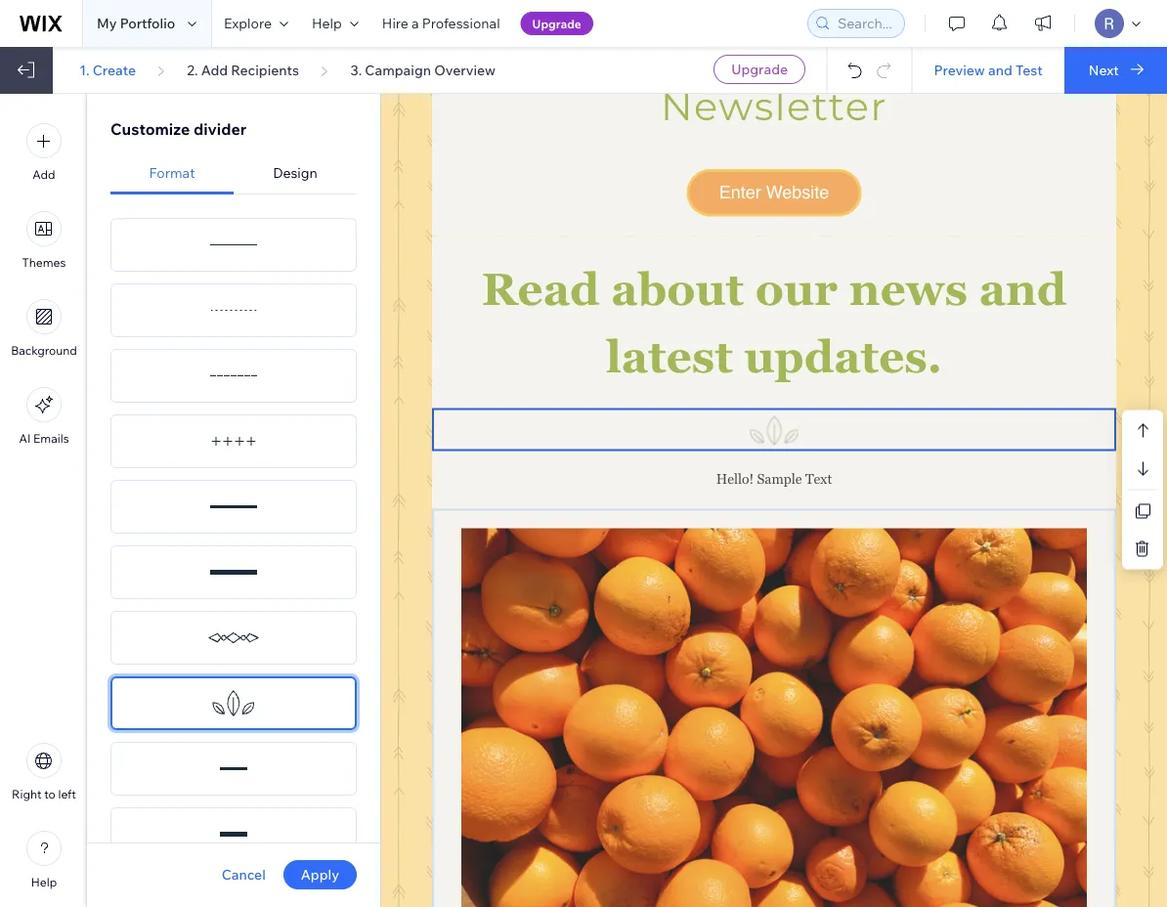 Task type: describe. For each thing, give the bounding box(es) containing it.
right to left button
[[12, 743, 76, 801]]

0 horizontal spatial upgrade
[[532, 16, 581, 31]]

1 vertical spatial help button
[[26, 831, 62, 889]]

about
[[611, 264, 744, 315]]

enter
[[719, 182, 761, 202]]

to
[[44, 787, 55, 801]]

2. add recipients
[[187, 61, 299, 78]]

my portfolio
[[97, 15, 175, 32]]

apply
[[301, 866, 339, 883]]

latest
[[606, 331, 733, 382]]

enter website
[[719, 182, 829, 202]]

cancel
[[222, 866, 266, 883]]

left
[[58, 787, 76, 801]]

recipients
[[231, 61, 299, 78]]

3. campaign overview
[[350, 61, 496, 78]]

professional
[[422, 15, 500, 32]]

add button
[[26, 123, 62, 182]]

1 vertical spatial help
[[31, 875, 57, 889]]

emails
[[33, 431, 69, 446]]

read about our news and latest updates.
[[482, 264, 1078, 382]]

1. create link
[[79, 61, 136, 79]]

and inside read about our news and latest updates.
[[979, 264, 1067, 315]]

hello! sample text
[[716, 471, 832, 487]]

hello!
[[716, 471, 754, 487]]

0 vertical spatial help
[[312, 15, 342, 32]]

text
[[805, 471, 832, 487]]

1 vertical spatial upgrade button
[[714, 55, 806, 84]]

sample
[[757, 471, 802, 487]]

cancel button
[[222, 866, 266, 884]]

explore
[[224, 15, 272, 32]]

hire a professional link
[[370, 0, 512, 47]]

divider
[[193, 119, 246, 139]]

0 vertical spatial and
[[988, 61, 1012, 78]]

design button
[[234, 152, 357, 195]]

hire
[[382, 15, 408, 32]]

hire a professional
[[382, 15, 500, 32]]

2.
[[187, 61, 198, 78]]

preview and test
[[934, 61, 1043, 78]]

customize divider
[[110, 119, 246, 139]]

background
[[11, 343, 77, 358]]

Search... field
[[832, 10, 898, 37]]

portfolio
[[120, 15, 175, 32]]



Task type: locate. For each thing, give the bounding box(es) containing it.
news
[[849, 264, 968, 315]]

3.
[[350, 61, 362, 78]]

1.
[[79, 61, 90, 78]]

upgrade up newsletter
[[731, 61, 788, 78]]

themes button
[[22, 211, 66, 270]]

format
[[149, 164, 195, 181]]

help button up the '3.'
[[300, 0, 370, 47]]

add right 2. at the left
[[201, 61, 228, 78]]

customize
[[110, 119, 190, 139]]

test
[[1016, 61, 1043, 78]]

0 horizontal spatial help
[[31, 875, 57, 889]]

1 horizontal spatial upgrade
[[731, 61, 788, 78]]

1 horizontal spatial help button
[[300, 0, 370, 47]]

help button down the right to left
[[26, 831, 62, 889]]

campaign
[[365, 61, 431, 78]]

help
[[312, 15, 342, 32], [31, 875, 57, 889]]

help down the right to left
[[31, 875, 57, 889]]

updates.
[[744, 331, 942, 382]]

our
[[755, 264, 838, 315]]

create
[[93, 61, 136, 78]]

next button
[[1064, 47, 1167, 94]]

my
[[97, 15, 117, 32]]

2. add recipients link
[[187, 61, 299, 79]]

3. campaign overview link
[[350, 61, 496, 79]]

next
[[1089, 61, 1119, 78]]

background button
[[11, 299, 77, 358]]

upgrade
[[532, 16, 581, 31], [731, 61, 788, 78]]

add inside 2. add recipients link
[[201, 61, 228, 78]]

0 horizontal spatial add
[[33, 167, 55, 182]]

themes
[[22, 255, 66, 270]]

1 horizontal spatial upgrade button
[[714, 55, 806, 84]]

1 horizontal spatial add
[[201, 61, 228, 78]]

help button
[[300, 0, 370, 47], [26, 831, 62, 889]]

0 vertical spatial upgrade button
[[521, 12, 593, 35]]

and
[[988, 61, 1012, 78], [979, 264, 1067, 315]]

right to left
[[12, 787, 76, 801]]

preview
[[934, 61, 985, 78]]

0 vertical spatial add
[[201, 61, 228, 78]]

ai emails
[[19, 431, 69, 446]]

1 vertical spatial add
[[33, 167, 55, 182]]

0 vertical spatial help button
[[300, 0, 370, 47]]

a
[[412, 15, 419, 32]]

add up themes button
[[33, 167, 55, 182]]

upgrade button
[[521, 12, 593, 35], [714, 55, 806, 84]]

add
[[201, 61, 228, 78], [33, 167, 55, 182]]

ai emails button
[[19, 387, 69, 446]]

upgrade right professional
[[532, 16, 581, 31]]

1 horizontal spatial help
[[312, 15, 342, 32]]

add inside add button
[[33, 167, 55, 182]]

1 vertical spatial upgrade
[[731, 61, 788, 78]]

help left hire
[[312, 15, 342, 32]]

tab list containing format
[[110, 152, 357, 195]]

format button
[[110, 152, 234, 195]]

0 horizontal spatial upgrade button
[[521, 12, 593, 35]]

newsletter
[[661, 83, 888, 130]]

overview
[[434, 61, 496, 78]]

design
[[273, 164, 318, 181]]

1 vertical spatial and
[[979, 264, 1067, 315]]

read
[[482, 264, 600, 315]]

website
[[766, 182, 829, 202]]

0 vertical spatial upgrade
[[532, 16, 581, 31]]

ai
[[19, 431, 31, 446]]

tab list
[[110, 152, 357, 195]]

apply button
[[283, 860, 357, 889]]

right
[[12, 787, 42, 801]]

0 horizontal spatial help button
[[26, 831, 62, 889]]

1. create
[[79, 61, 136, 78]]

enter website link
[[690, 172, 859, 213]]



Task type: vqa. For each thing, say whether or not it's contained in the screenshot.
"Rate By Price Calculate Rate Based On The Total Price Of A Customer'S Order"
no



